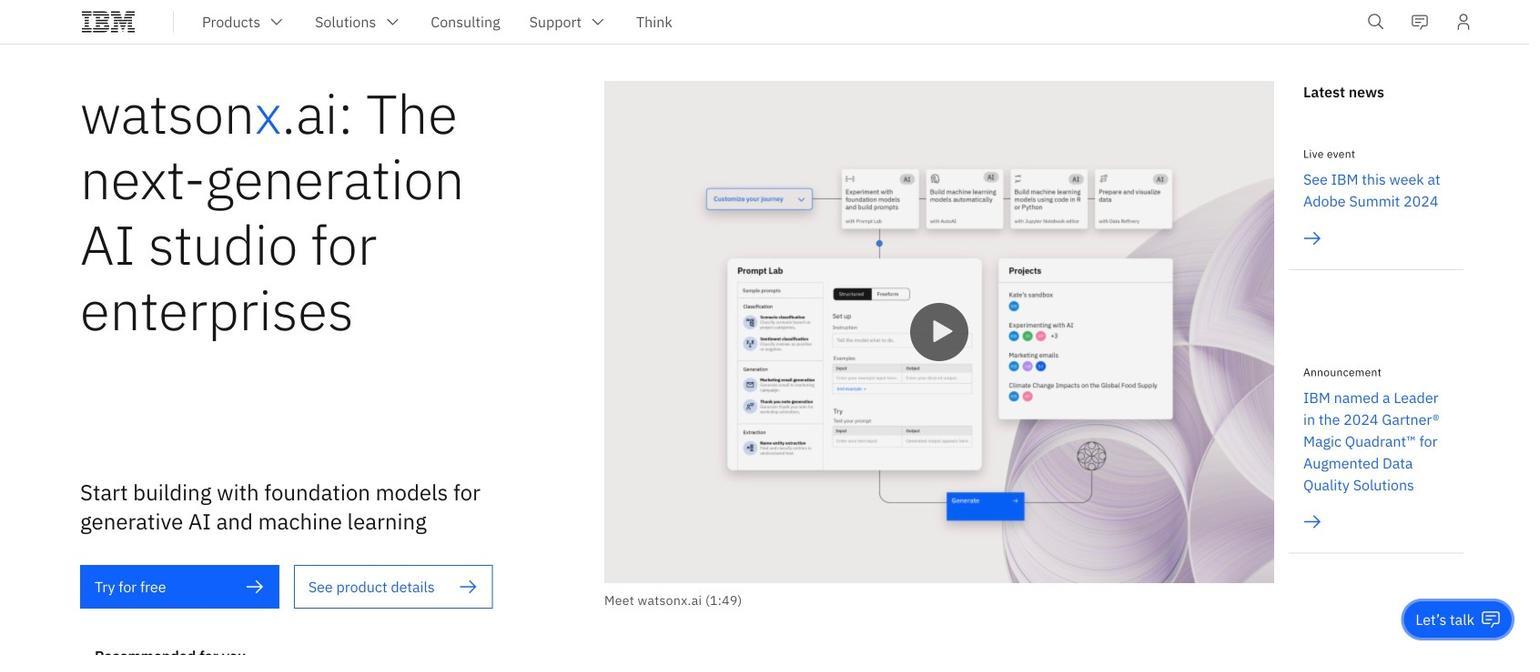 Task type: vqa. For each thing, say whether or not it's contained in the screenshot.
Let's talk element
yes



Task type: locate. For each thing, give the bounding box(es) containing it.
let's talk element
[[1416, 610, 1475, 630]]



